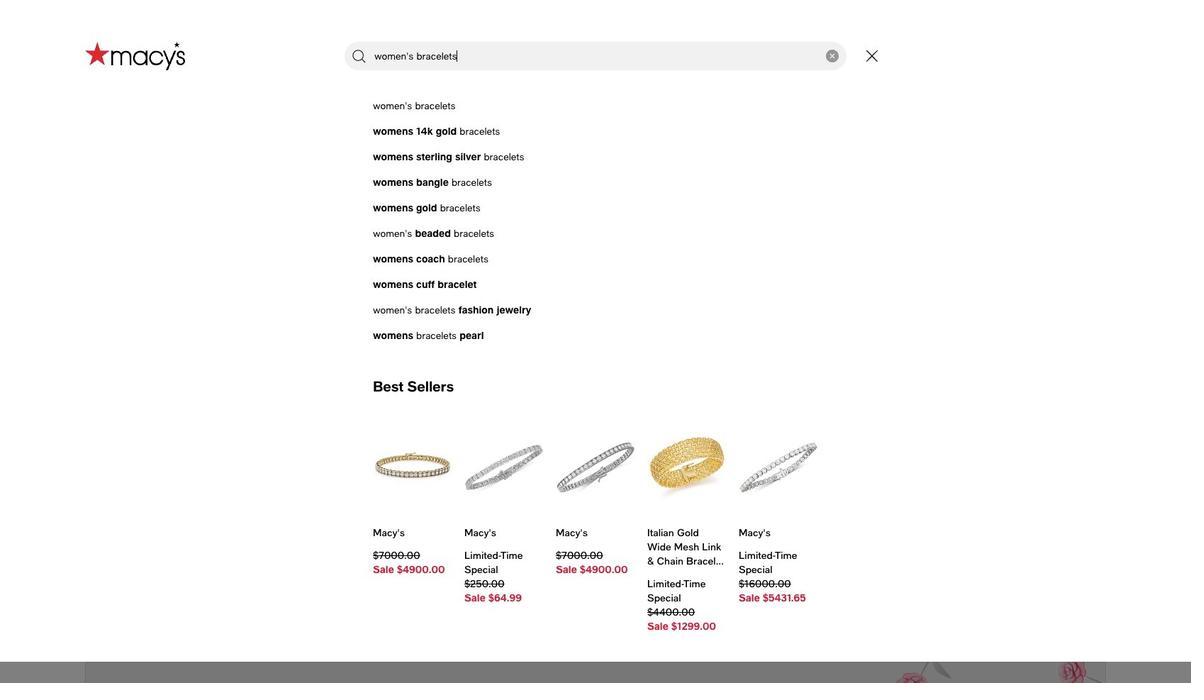 Task type: describe. For each thing, give the bounding box(es) containing it.
order gifts online and pick up in store by 5/12 at 3pm image
[[85, 113, 1107, 170]]

advertisement element
[[85, 662, 1107, 683]]



Task type: locate. For each thing, give the bounding box(es) containing it.
Search text field
[[345, 42, 847, 70], [345, 42, 847, 70]]

wide mesh link & chain bracelet in 14k gold image
[[648, 418, 727, 517]]

extra 25% off our favorite gifts for mom saving off regular and already reduced prices. each 50% off select styles look for  items labeled mom image
[[85, 170, 1107, 616]]

option
[[373, 99, 816, 113]]



Task type: vqa. For each thing, say whether or not it's contained in the screenshot.
the top Limited-
no



